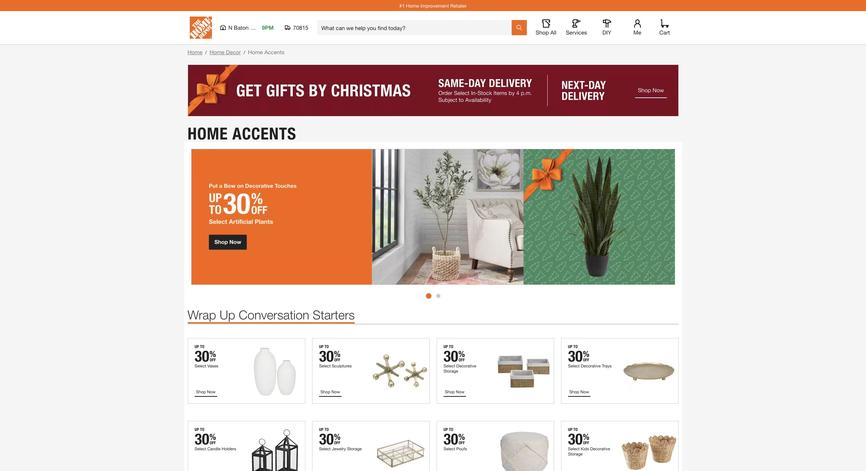 Task type: locate. For each thing, give the bounding box(es) containing it.
home
[[406, 3, 419, 8], [188, 49, 203, 55], [210, 49, 225, 55], [248, 49, 263, 55], [188, 124, 228, 144]]

up to 30% off select kids decorative storage image
[[561, 422, 679, 472]]

improvement
[[421, 3, 449, 8]]

retailer
[[451, 3, 467, 8]]

diy
[[603, 29, 612, 36]]

accents
[[265, 49, 285, 55], [232, 124, 297, 144]]

0 horizontal spatial /
[[205, 49, 207, 55]]

up to 30% off select decorative storage image
[[437, 339, 554, 404]]

up to 30% off select jewelry storage image
[[312, 422, 430, 472]]

home accents
[[188, 124, 297, 144]]

up to 30% off select poufs image
[[437, 422, 554, 472]]

/ right home link
[[205, 49, 207, 55]]

#1
[[400, 3, 405, 8]]

all
[[551, 29, 557, 36]]

me
[[634, 29, 642, 36]]

70815
[[293, 24, 309, 31]]

9pm
[[262, 24, 274, 31]]

1 horizontal spatial /
[[244, 49, 245, 55]]

conversation
[[239, 308, 309, 323]]

2 / from the left
[[244, 49, 245, 55]]

the home depot logo image
[[190, 17, 212, 39]]

up
[[220, 308, 235, 323]]

cart
[[660, 29, 670, 36]]

#1 home improvement retailer
[[400, 3, 467, 8]]

up to 30% off select decorative trays image
[[561, 339, 679, 404]]

decor
[[226, 49, 241, 55]]

starters
[[313, 308, 355, 323]]

wrap
[[188, 308, 216, 323]]

services button
[[566, 19, 588, 36]]

services
[[566, 29, 587, 36]]

up to 30% off artificial plants image
[[191, 149, 675, 285]]

up to 30% off select sculptures image
[[312, 339, 430, 404]]

shop
[[536, 29, 549, 36]]

/ right decor
[[244, 49, 245, 55]]

shop all button
[[535, 19, 557, 36]]

home decor link
[[210, 49, 241, 55]]

70815 button
[[285, 24, 309, 31]]

shop all
[[536, 29, 557, 36]]

rouge
[[250, 24, 267, 31]]

/
[[205, 49, 207, 55], [244, 49, 245, 55]]

1 / from the left
[[205, 49, 207, 55]]



Task type: vqa. For each thing, say whether or not it's contained in the screenshot.
WRAP
yes



Task type: describe. For each thing, give the bounding box(es) containing it.
wrap up conversation starters
[[188, 308, 355, 323]]

sponsored banner image
[[188, 65, 679, 117]]

n baton rouge
[[228, 24, 267, 31]]

home / home decor / home accents
[[188, 49, 285, 55]]

home link
[[188, 49, 203, 55]]

0 vertical spatial accents
[[265, 49, 285, 55]]

diy button
[[596, 19, 618, 36]]

me button
[[627, 19, 649, 36]]

baton
[[234, 24, 249, 31]]

cart link
[[657, 19, 673, 36]]

up to 30% off select candle holders image
[[188, 422, 305, 472]]

up to 30% off select vases image
[[188, 339, 305, 404]]

n
[[228, 24, 232, 31]]

1 vertical spatial accents
[[232, 124, 297, 144]]

What can we help you find today? search field
[[322, 20, 511, 35]]



